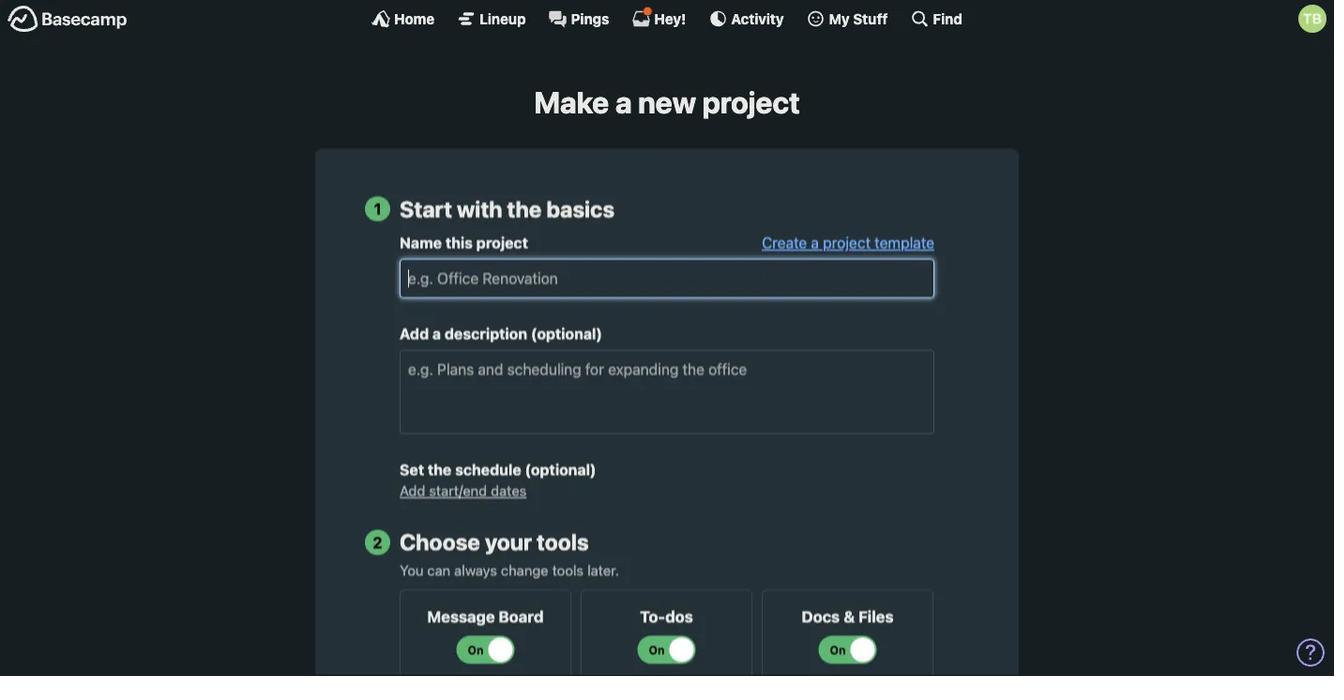 Task type: locate. For each thing, give the bounding box(es) containing it.
1 vertical spatial a
[[812, 234, 820, 252]]

Name this project text field
[[400, 259, 935, 299]]

tools
[[537, 530, 589, 556], [552, 562, 584, 579]]

you can always change tools later.
[[400, 562, 619, 579]]

add down set
[[400, 483, 426, 500]]

name
[[400, 234, 442, 252]]

the right set
[[428, 462, 452, 479]]

choose your tools
[[400, 530, 589, 556]]

0 horizontal spatial a
[[433, 325, 441, 343]]

create
[[762, 234, 808, 252]]

2 add from the top
[[400, 483, 426, 500]]

project down activity link
[[703, 84, 800, 120]]

description
[[445, 325, 528, 343]]

0 vertical spatial add
[[400, 325, 429, 343]]

add left description
[[400, 325, 429, 343]]

(optional) up dates
[[525, 462, 597, 479]]

1 vertical spatial the
[[428, 462, 452, 479]]

activity link
[[709, 9, 784, 28]]

2 horizontal spatial a
[[812, 234, 820, 252]]

can
[[428, 562, 451, 579]]

tools left later.
[[552, 562, 584, 579]]

later.
[[588, 562, 619, 579]]

0 vertical spatial the
[[507, 196, 542, 222]]

project left template
[[823, 234, 871, 252]]

tools up change
[[537, 530, 589, 556]]

a right the 'create' on the top right of page
[[812, 234, 820, 252]]

find
[[933, 10, 963, 27]]

1 vertical spatial add
[[400, 483, 426, 500]]

with
[[457, 196, 503, 222]]

start with the basics
[[400, 196, 615, 222]]

template
[[875, 234, 935, 252]]

Add a description (optional) text field
[[400, 350, 935, 435]]

create a project template link
[[762, 234, 935, 252]]

pings button
[[549, 9, 610, 28]]

add inside set the schedule (optional) add start/end dates
[[400, 483, 426, 500]]

find button
[[911, 9, 963, 28]]

docs & files
[[802, 608, 894, 626]]

0 vertical spatial a
[[616, 84, 632, 120]]

to-dos
[[640, 608, 693, 626]]

the
[[507, 196, 542, 222], [428, 462, 452, 479]]

my
[[829, 10, 850, 27]]

0 horizontal spatial the
[[428, 462, 452, 479]]

1 vertical spatial tools
[[552, 562, 584, 579]]

project for name this project
[[477, 234, 528, 252]]

1 add from the top
[[400, 325, 429, 343]]

project
[[703, 84, 800, 120], [477, 234, 528, 252], [823, 234, 871, 252]]

a
[[616, 84, 632, 120], [812, 234, 820, 252], [433, 325, 441, 343]]

pings
[[571, 10, 610, 27]]

create a project template
[[762, 234, 935, 252]]

the right with
[[507, 196, 542, 222]]

add a description (optional)
[[400, 325, 603, 343]]

2 vertical spatial a
[[433, 325, 441, 343]]

hey! button
[[632, 7, 687, 28]]

(optional) right description
[[531, 325, 603, 343]]

start/end
[[429, 483, 487, 500]]

basics
[[547, 196, 615, 222]]

1 horizontal spatial a
[[616, 84, 632, 120]]

2 horizontal spatial project
[[823, 234, 871, 252]]

message board
[[428, 608, 544, 626]]

lineup link
[[457, 9, 526, 28]]

change
[[501, 562, 549, 579]]

new
[[638, 84, 697, 120]]

home
[[394, 10, 435, 27]]

0 vertical spatial (optional)
[[531, 325, 603, 343]]

0 horizontal spatial project
[[477, 234, 528, 252]]

your
[[485, 530, 532, 556]]

lineup
[[480, 10, 526, 27]]

make
[[535, 84, 609, 120]]

files
[[859, 608, 894, 626]]

always
[[455, 562, 498, 579]]

to-
[[640, 608, 666, 626]]

(optional) inside set the schedule (optional) add start/end dates
[[525, 462, 597, 479]]

(optional)
[[531, 325, 603, 343], [525, 462, 597, 479]]

project down start with the basics
[[477, 234, 528, 252]]

tim burton image
[[1299, 5, 1327, 33]]

add
[[400, 325, 429, 343], [400, 483, 426, 500]]

1 vertical spatial (optional)
[[525, 462, 597, 479]]

&
[[844, 608, 855, 626]]

a left description
[[433, 325, 441, 343]]

a left new
[[616, 84, 632, 120]]

name this project
[[400, 234, 528, 252]]

a for project
[[812, 234, 820, 252]]



Task type: describe. For each thing, give the bounding box(es) containing it.
dates
[[491, 483, 527, 500]]

activity
[[732, 10, 784, 27]]

2
[[373, 534, 383, 552]]

message
[[428, 608, 495, 626]]

you
[[400, 562, 424, 579]]

set
[[400, 462, 424, 479]]

choose
[[400, 530, 481, 556]]

this
[[446, 234, 473, 252]]

schedule
[[455, 462, 522, 479]]

project for create a project template
[[823, 234, 871, 252]]

docs
[[802, 608, 840, 626]]

set the schedule (optional) add start/end dates
[[400, 462, 597, 500]]

board
[[499, 608, 544, 626]]

home link
[[372, 9, 435, 28]]

1 horizontal spatial project
[[703, 84, 800, 120]]

make a new project
[[535, 84, 800, 120]]

a for new
[[616, 84, 632, 120]]

my stuff button
[[807, 9, 888, 28]]

1 horizontal spatial the
[[507, 196, 542, 222]]

add start/end dates link
[[400, 483, 527, 500]]

(optional) for add a description (optional)
[[531, 325, 603, 343]]

main element
[[0, 0, 1335, 37]]

hey!
[[655, 10, 687, 27]]

1
[[374, 200, 382, 218]]

switch accounts image
[[8, 5, 128, 34]]

my stuff
[[829, 10, 888, 27]]

a for description
[[433, 325, 441, 343]]

dos
[[666, 608, 693, 626]]

start
[[400, 196, 452, 222]]

0 vertical spatial tools
[[537, 530, 589, 556]]

the inside set the schedule (optional) add start/end dates
[[428, 462, 452, 479]]

(optional) for set the schedule (optional) add start/end dates
[[525, 462, 597, 479]]

stuff
[[854, 10, 888, 27]]



Task type: vqa. For each thing, say whether or not it's contained in the screenshot.
Tue associated with November
no



